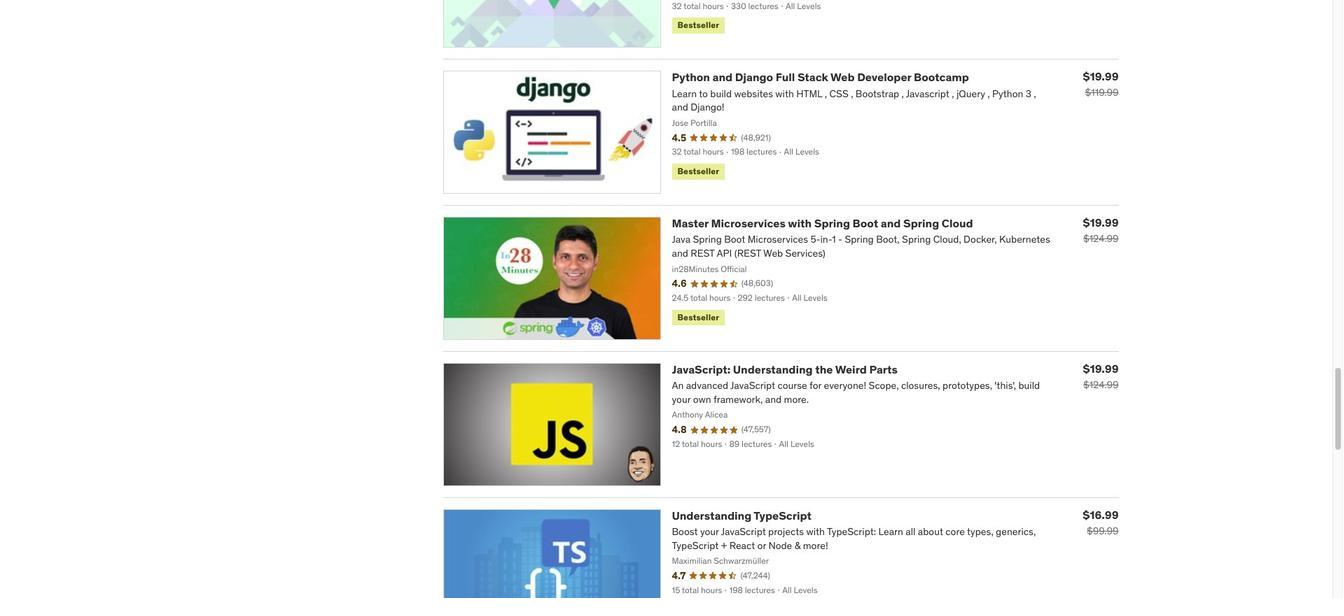 Task type: locate. For each thing, give the bounding box(es) containing it.
spring left cloud
[[904, 217, 940, 231]]

spring
[[814, 217, 850, 231], [904, 217, 940, 231]]

0 vertical spatial $19.99 $124.99
[[1083, 216, 1119, 245]]

$19.99 $124.99
[[1083, 216, 1119, 245], [1083, 362, 1119, 392]]

2 $19.99 $124.99 from the top
[[1083, 362, 1119, 392]]

1 horizontal spatial and
[[881, 217, 901, 231]]

2 vertical spatial $19.99
[[1083, 362, 1119, 376]]

and left django
[[713, 70, 733, 84]]

understanding typescript
[[672, 509, 812, 523]]

1 vertical spatial $124.99
[[1084, 379, 1119, 392]]

1 vertical spatial $19.99
[[1083, 216, 1119, 230]]

$19.99
[[1083, 70, 1119, 84], [1083, 216, 1119, 230], [1083, 362, 1119, 376]]

$124.99
[[1084, 233, 1119, 245], [1084, 379, 1119, 392]]

1 vertical spatial $19.99 $124.99
[[1083, 362, 1119, 392]]

web
[[831, 70, 855, 84]]

$16.99 $99.99
[[1083, 508, 1119, 538]]

developer
[[858, 70, 912, 84]]

0 vertical spatial $19.99
[[1083, 70, 1119, 84]]

master
[[672, 217, 709, 231]]

python and django full stack web developer bootcamp link
[[672, 70, 969, 84]]

2 spring from the left
[[904, 217, 940, 231]]

$124.99 for master microservices with spring boot and spring cloud
[[1084, 233, 1119, 245]]

django
[[735, 70, 773, 84]]

1 vertical spatial understanding
[[672, 509, 752, 523]]

with
[[788, 217, 812, 231]]

0 horizontal spatial spring
[[814, 217, 850, 231]]

master microservices with spring boot and spring cloud
[[672, 217, 973, 231]]

spring right with
[[814, 217, 850, 231]]

2 $19.99 from the top
[[1083, 216, 1119, 230]]

and right boot
[[881, 217, 901, 231]]

$19.99 $124.99 for javascript: understanding the weird parts
[[1083, 362, 1119, 392]]

1 $19.99 $124.99 from the top
[[1083, 216, 1119, 245]]

0 vertical spatial and
[[713, 70, 733, 84]]

1 $19.99 from the top
[[1083, 70, 1119, 84]]

0 vertical spatial $124.99
[[1084, 233, 1119, 245]]

understanding
[[733, 363, 813, 377], [672, 509, 752, 523]]

1 spring from the left
[[814, 217, 850, 231]]

2 $124.99 from the top
[[1084, 379, 1119, 392]]

microservices
[[711, 217, 786, 231]]

cloud
[[942, 217, 973, 231]]

1 $124.99 from the top
[[1084, 233, 1119, 245]]

$16.99
[[1083, 508, 1119, 522]]

$19.99 $119.99
[[1083, 70, 1119, 99]]

1 vertical spatial and
[[881, 217, 901, 231]]

and
[[713, 70, 733, 84], [881, 217, 901, 231]]

typescript
[[754, 509, 812, 523]]

1 horizontal spatial spring
[[904, 217, 940, 231]]



Task type: vqa. For each thing, say whether or not it's contained in the screenshot.
second $124.99 from the bottom
yes



Task type: describe. For each thing, give the bounding box(es) containing it.
$19.99 for bootcamp
[[1083, 70, 1119, 84]]

master microservices with spring boot and spring cloud link
[[672, 217, 973, 231]]

boot
[[853, 217, 879, 231]]

the
[[816, 363, 833, 377]]

python
[[672, 70, 710, 84]]

0 vertical spatial understanding
[[733, 363, 813, 377]]

understanding typescript link
[[672, 509, 812, 523]]

bootcamp
[[914, 70, 969, 84]]

weird
[[835, 363, 867, 377]]

python and django full stack web developer bootcamp
[[672, 70, 969, 84]]

$124.99 for javascript: understanding the weird parts
[[1084, 379, 1119, 392]]

0 horizontal spatial and
[[713, 70, 733, 84]]

$119.99
[[1085, 86, 1119, 99]]

$19.99 $124.99 for master microservices with spring boot and spring cloud
[[1083, 216, 1119, 245]]

stack
[[798, 70, 829, 84]]

full
[[776, 70, 795, 84]]

parts
[[870, 363, 898, 377]]

3 $19.99 from the top
[[1083, 362, 1119, 376]]

javascript: understanding the weird parts
[[672, 363, 898, 377]]

$99.99
[[1087, 525, 1119, 538]]

javascript:
[[672, 363, 731, 377]]

javascript: understanding the weird parts link
[[672, 363, 898, 377]]

$19.99 for cloud
[[1083, 216, 1119, 230]]



